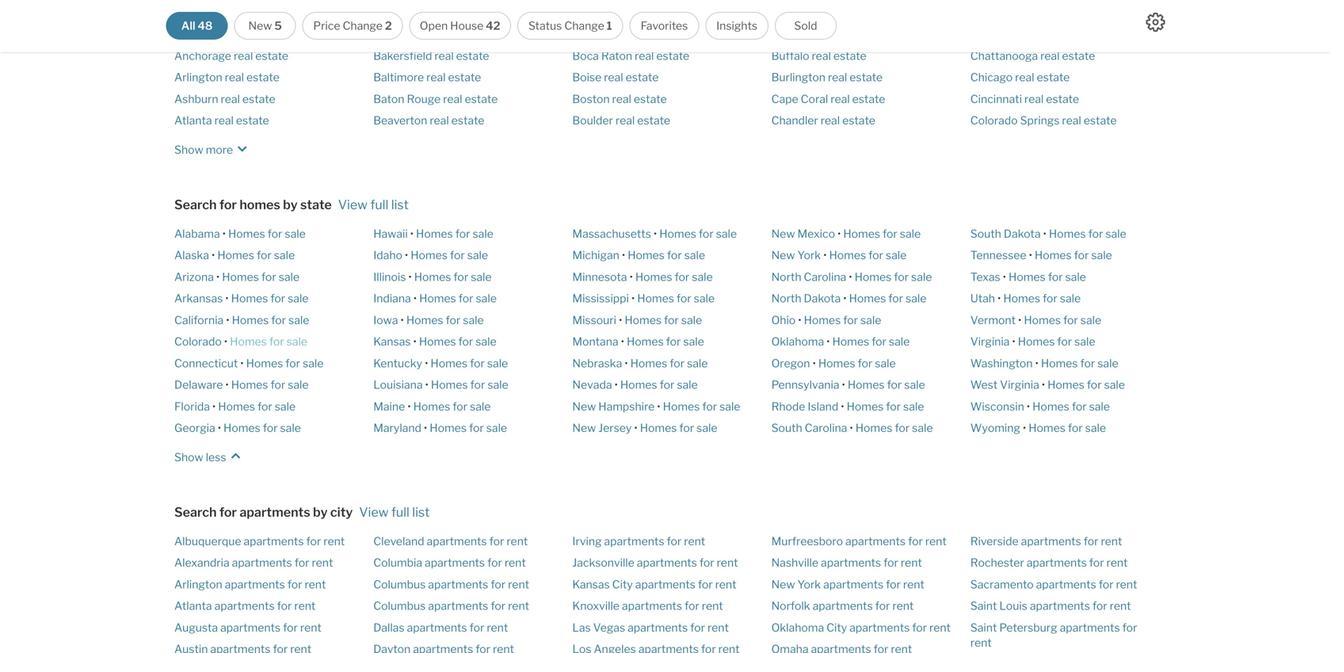 Task type: describe. For each thing, give the bounding box(es) containing it.
new york • homes for sale
[[772, 248, 907, 262]]

ashburn real estate
[[174, 92, 276, 106]]

All radio
[[166, 12, 228, 40]]

0 vertical spatial virginia
[[971, 335, 1010, 348]]

sale for michigan • homes for sale
[[684, 248, 705, 262]]

columbia
[[373, 556, 422, 569]]

view for city
[[359, 504, 389, 520]]

sale for nebraska • homes for sale
[[687, 356, 708, 370]]

saint louis apartments for rent link
[[971, 599, 1131, 613]]

homes for sale link for alabama • homes for sale
[[228, 227, 306, 240]]

bowie real estate link
[[772, 6, 861, 19]]

homes for sale link for west virginia • homes for sale
[[1048, 378, 1125, 392]]

buffalo real estate link
[[772, 49, 867, 62]]

arkansas link
[[174, 292, 223, 305]]

colorado springs real estate link
[[971, 114, 1117, 127]]

homes for wisconsin • homes for sale
[[1033, 400, 1070, 413]]

austin real estate link
[[373, 27, 464, 41]]

anchorage real estate
[[174, 49, 289, 62]]

2 columbus from the top
[[373, 599, 426, 613]]

• down washington • homes for sale
[[1042, 378, 1045, 392]]

south dakota • homes for sale
[[971, 227, 1127, 240]]

by for homes
[[283, 197, 298, 212]]

homes for georgia • homes for sale
[[224, 421, 261, 435]]

• for indiana • homes for sale
[[413, 292, 417, 305]]

apartments down nashville apartments for rent link
[[824, 578, 884, 591]]

Insights radio
[[706, 12, 769, 40]]

view for state
[[338, 197, 368, 212]]

kentucky link
[[373, 356, 422, 370]]

sale for illinois • homes for sale
[[471, 270, 492, 284]]

columbus apartments for rent for 2nd columbus apartments for rent link from the bottom of the page
[[373, 578, 529, 591]]

beaverton real estate
[[373, 114, 485, 127]]

saint for saint louis apartments for rent
[[971, 599, 997, 613]]

• for florida • homes for sale
[[212, 400, 216, 413]]

homes for alabama • homes for sale
[[228, 227, 265, 240]]

north carolina link
[[772, 270, 847, 284]]

boston
[[573, 92, 610, 106]]

colorado for colorado springs real estate
[[971, 114, 1018, 127]]

real for albuquerque real estate
[[244, 6, 263, 19]]

estate for chicago real estate
[[1037, 71, 1070, 84]]

homes for michigan • homes for sale
[[628, 248, 665, 262]]

columbia apartments for rent link
[[373, 556, 526, 569]]

arkansas
[[174, 292, 223, 305]]

michigan • homes for sale
[[573, 248, 705, 262]]

nashville apartments for rent link
[[772, 556, 922, 569]]

homes down north carolina • homes for sale at the right of the page
[[849, 292, 886, 305]]

pennsylvania • homes for sale
[[772, 378, 925, 392]]

rent for sacramento apartments for rent link in the right bottom of the page
[[1116, 578, 1138, 591]]

colorado for colorado • homes for sale
[[174, 335, 222, 348]]

homes for sale link for vermont • homes for sale
[[1024, 313, 1102, 327]]

homes for sale link for pennsylvania • homes for sale
[[848, 378, 925, 392]]

• right island
[[841, 400, 845, 413]]

nashville apartments for rent
[[772, 556, 922, 569]]

estate for chandler real estate
[[843, 114, 876, 127]]

homes up new jersey • homes for sale
[[663, 400, 700, 413]]

north for north dakota
[[772, 292, 802, 305]]

idaho • homes for sale
[[373, 248, 488, 262]]

homes up tennessee • homes for sale
[[1049, 227, 1086, 240]]

new for new york • homes for sale
[[772, 248, 795, 262]]

florida
[[174, 400, 210, 413]]

saint petersburg apartments for rent link
[[971, 621, 1138, 650]]

• for nebraska • homes for sale
[[625, 356, 628, 370]]

oregon
[[772, 356, 810, 370]]

sale for wyoming • homes for sale
[[1086, 421, 1106, 435]]

alexandria apartments for rent
[[174, 556, 333, 569]]

springs
[[1020, 114, 1060, 127]]

• up tennessee • homes for sale
[[1043, 227, 1047, 240]]

homes for delaware • homes for sale
[[231, 378, 268, 392]]

utah link
[[971, 292, 995, 305]]

homes for minnesota • homes for sale
[[635, 270, 672, 284]]

• for maryland • homes for sale
[[424, 421, 427, 435]]

real for bowie real estate
[[806, 6, 826, 19]]

cincinnati real estate
[[971, 92, 1079, 106]]

homes
[[240, 197, 280, 212]]

boston real estate
[[573, 92, 667, 106]]

• for illinois • homes for sale
[[408, 270, 412, 284]]

sale for virginia • homes for sale
[[1075, 335, 1096, 348]]

estate for bend real estate
[[624, 6, 657, 19]]

apartments for murfreesboro apartments for rent link
[[846, 534, 906, 548]]

• for tennessee • homes for sale
[[1029, 248, 1033, 262]]

real for brentwood real estate
[[832, 27, 851, 41]]

new jersey link
[[573, 421, 632, 435]]

estate for boise real estate
[[626, 71, 659, 84]]

homes for sale link for louisiana • homes for sale
[[431, 378, 509, 392]]

albuquerque apartments for rent link
[[174, 534, 345, 548]]

• up new york • homes for sale
[[838, 227, 841, 240]]

bakersfield real estate
[[373, 49, 489, 62]]

real right springs
[[1062, 114, 1082, 127]]

boise real estate
[[573, 71, 659, 84]]

new for new york apartments for rent
[[772, 578, 795, 591]]

cleveland apartments for rent link
[[373, 534, 528, 548]]

apartments for the knoxville apartments for rent link
[[622, 599, 682, 613]]

boston real estate link
[[573, 92, 667, 106]]

less
[[206, 450, 226, 464]]

new hampshire link
[[573, 400, 655, 413]]

• for california • homes for sale
[[226, 313, 230, 327]]

arlington for arlington real estate
[[174, 71, 222, 84]]

connecticut • homes for sale
[[174, 356, 324, 370]]

homes for sale link for maryland • homes for sale
[[430, 421, 507, 435]]

real right rouge
[[443, 92, 462, 106]]

mississippi • homes for sale
[[573, 292, 715, 305]]

estate for cincinnati real estate
[[1046, 92, 1079, 106]]

florida link
[[174, 400, 210, 413]]

homes for sale link for alaska • homes for sale
[[217, 248, 295, 262]]

apartments for riverside apartments for rent link
[[1021, 534, 1082, 548]]

mississippi
[[573, 292, 629, 305]]

• for montana • homes for sale
[[621, 335, 624, 348]]

aurora real estate link
[[373, 6, 466, 19]]

homes up new york • homes for sale
[[844, 227, 881, 240]]

more
[[206, 143, 233, 156]]

• right jersey
[[634, 421, 638, 435]]

sale for oregon • homes for sale
[[875, 356, 896, 370]]

• for missouri • homes for sale
[[619, 313, 622, 327]]

washington • homes for sale
[[971, 356, 1119, 370]]

sale for maryland • homes for sale
[[486, 421, 507, 435]]

full for search for homes by state view full list
[[370, 197, 389, 212]]

homes for hawaii • homes for sale
[[416, 227, 453, 240]]

homes for sale link for new york • homes for sale
[[829, 248, 907, 262]]

new for new hampshire • homes for sale
[[573, 400, 596, 413]]

atlanta real estate
[[174, 114, 269, 127]]

bowie real estate
[[772, 6, 861, 19]]

utah
[[971, 292, 995, 305]]

new york apartments for rent
[[772, 578, 925, 591]]

new mexico • homes for sale
[[772, 227, 921, 240]]

maine link
[[373, 400, 405, 413]]

real for arlington real estate
[[225, 71, 244, 84]]

augusta
[[174, 621, 218, 634]]

Status Change radio
[[517, 12, 623, 40]]

sale for nevada • homes for sale
[[677, 378, 698, 392]]

real down the burlington real estate
[[831, 92, 850, 106]]

estate for aurora real estate
[[433, 6, 466, 19]]

view full list link for search for apartments by city
[[359, 504, 430, 520]]

sale for louisiana • homes for sale
[[488, 378, 509, 392]]

kansas link
[[373, 335, 411, 348]]

homes for pennsylvania • homes for sale
[[848, 378, 885, 392]]

new york apartments for rent link
[[772, 578, 925, 591]]

for inside saint petersburg apartments for rent
[[1123, 621, 1138, 634]]

• up the north dakota • homes for sale
[[849, 270, 852, 284]]

illinois • homes for sale
[[373, 270, 492, 284]]

apartments down "jacksonville apartments for rent" link
[[635, 578, 696, 591]]

vermont link
[[971, 313, 1016, 327]]

homes for sale link for new jersey • homes for sale
[[640, 421, 718, 435]]

homes for sale link for new hampshire • homes for sale
[[663, 400, 741, 413]]

dallas apartments for rent link
[[373, 621, 508, 634]]

homes for sale link for south carolina • homes for sale
[[856, 421, 933, 435]]

arlington apartments for rent link
[[174, 578, 326, 591]]

homes for sale link for colorado • homes for sale
[[230, 335, 307, 348]]

• for connecticut • homes for sale
[[240, 356, 244, 370]]

boca raton real estate
[[573, 49, 690, 62]]

apartments down norfolk apartments for rent link at the bottom of page
[[850, 621, 910, 634]]

homes for sale link for oregon • homes for sale
[[819, 356, 896, 370]]

west virginia • homes for sale
[[971, 378, 1125, 392]]

murfreesboro apartments for rent link
[[772, 534, 947, 548]]

homes down washington • homes for sale
[[1048, 378, 1085, 392]]

homes for sale link for washington • homes for sale
[[1041, 356, 1119, 370]]

georgia link
[[174, 421, 215, 435]]

homes down new mexico • homes for sale
[[829, 248, 866, 262]]

1 vertical spatial virginia
[[1000, 378, 1040, 392]]

homes up the north dakota • homes for sale
[[855, 270, 892, 284]]

• for idaho • homes for sale
[[405, 248, 408, 262]]

homes up south carolina • homes for sale
[[847, 400, 884, 413]]

estate for buffalo real estate
[[834, 49, 867, 62]]

cincinnati
[[971, 92, 1022, 106]]

illinois
[[373, 270, 406, 284]]

jersey
[[599, 421, 632, 435]]

open house 42
[[420, 19, 500, 32]]

1 columbus from the top
[[373, 578, 426, 591]]

sale for vermont • homes for sale
[[1081, 313, 1102, 327]]

ashburn real estate link
[[174, 92, 276, 106]]

option group containing all
[[166, 12, 837, 40]]

homes for sale link for minnesota • homes for sale
[[635, 270, 713, 284]]

alaska • homes for sale
[[174, 248, 295, 262]]

show more
[[174, 143, 233, 156]]

colorado springs real estate
[[971, 114, 1117, 127]]

• down the "rhode island • homes for sale"
[[850, 421, 853, 435]]

homes for sale link for california • homes for sale
[[232, 313, 309, 327]]

oklahoma • homes for sale
[[772, 335, 910, 348]]

indiana
[[373, 292, 411, 305]]

homes for washington • homes for sale
[[1041, 356, 1078, 370]]

montana link
[[573, 335, 619, 348]]

• for alabama • homes for sale
[[222, 227, 226, 240]]

New radio
[[234, 12, 296, 40]]

colorado link
[[174, 335, 222, 348]]

homes down the "rhode island • homes for sale"
[[856, 421, 893, 435]]

sale for delaware • homes for sale
[[288, 378, 309, 392]]

delaware link
[[174, 378, 223, 392]]

homes down new hampshire • homes for sale
[[640, 421, 677, 435]]

status
[[529, 19, 562, 32]]

rent for riverside apartments for rent link
[[1101, 534, 1123, 548]]

atlanta for atlanta apartments for rent
[[174, 599, 212, 613]]

homes for sale link for arkansas • homes for sale
[[231, 292, 309, 305]]

petersburg
[[1000, 621, 1058, 634]]

bend
[[573, 6, 600, 19]]

augusta apartments for rent link
[[174, 621, 322, 634]]

apartments for the rochester apartments for rent link
[[1027, 556, 1087, 569]]

columbia apartments for rent
[[373, 556, 526, 569]]



Task type: vqa. For each thing, say whether or not it's contained in the screenshot.


Task type: locate. For each thing, give the bounding box(es) containing it.
homes for sale link for north carolina • homes for sale
[[855, 270, 932, 284]]

atlanta real estate link
[[174, 114, 269, 127]]

homes for sale link up mississippi • homes for sale
[[635, 270, 713, 284]]

boca
[[573, 49, 599, 62]]

1 horizontal spatial list
[[412, 504, 430, 520]]

kansas city apartments for rent link
[[573, 578, 737, 591]]

1 horizontal spatial dakota
[[1004, 227, 1041, 240]]

albuquerque
[[174, 6, 241, 19], [174, 534, 241, 548]]

dakota up tennessee • homes for sale
[[1004, 227, 1041, 240]]

change inside option
[[565, 19, 604, 32]]

0 vertical spatial full
[[370, 197, 389, 212]]

• down mexico
[[824, 248, 827, 262]]

1 vertical spatial south
[[772, 421, 803, 435]]

• for kentucky • homes for sale
[[425, 356, 428, 370]]

0 horizontal spatial dakota
[[804, 292, 841, 305]]

• down missouri • homes for sale
[[621, 335, 624, 348]]

1 atlanta from the top
[[174, 114, 212, 127]]

1 vertical spatial full
[[391, 504, 410, 520]]

rent for "jacksonville apartments for rent" link
[[717, 556, 738, 569]]

sale for pennsylvania • homes for sale
[[905, 378, 925, 392]]

washington link
[[971, 356, 1033, 370]]

homes for kansas • homes for sale
[[419, 335, 456, 348]]

0 vertical spatial arlington
[[174, 71, 222, 84]]

1 vertical spatial kansas
[[573, 578, 610, 591]]

homes for sale link down maine • homes for sale
[[430, 421, 507, 435]]

vermont • homes for sale
[[971, 313, 1102, 327]]

1 vertical spatial list
[[412, 504, 430, 520]]

oklahoma for oklahoma city apartments for rent
[[772, 621, 824, 634]]

real for ashburn real estate
[[221, 92, 240, 106]]

2 alexandria from the top
[[174, 556, 230, 569]]

homes up delaware • homes for sale
[[246, 356, 283, 370]]

homes for sale link up vermont • homes for sale
[[1004, 292, 1081, 305]]

homes down "texas • homes for sale"
[[1004, 292, 1041, 305]]

homes for sale link for nevada • homes for sale
[[620, 378, 698, 392]]

change inside radio
[[343, 19, 383, 32]]

0 vertical spatial kansas
[[373, 335, 411, 348]]

real for bakersfield real estate
[[435, 49, 454, 62]]

1 vertical spatial oklahoma
[[772, 621, 824, 634]]

• right idaho link
[[405, 248, 408, 262]]

apartments right dallas
[[407, 621, 467, 634]]

jacksonville apartments for rent link
[[573, 556, 738, 569]]

0 horizontal spatial kansas
[[373, 335, 411, 348]]

rent for augusta apartments for rent link
[[300, 621, 322, 634]]

2 search from the top
[[174, 504, 217, 520]]

1 vertical spatial city
[[827, 621, 847, 634]]

apartments up kansas city apartments for rent link
[[637, 556, 697, 569]]

alaska link
[[174, 248, 209, 262]]

cape coral real estate
[[772, 92, 886, 106]]

2 arlington from the top
[[174, 578, 222, 591]]

• right missouri
[[619, 313, 622, 327]]

2 columbus apartments for rent from the top
[[373, 599, 529, 613]]

sale for washington • homes for sale
[[1098, 356, 1119, 370]]

view
[[338, 197, 368, 212], [359, 504, 389, 520]]

oregon • homes for sale
[[772, 356, 896, 370]]

riverside apartments for rent
[[971, 534, 1123, 548]]

real down baton rouge real estate link
[[430, 114, 449, 127]]

cleveland
[[373, 534, 424, 548]]

missouri
[[573, 313, 617, 327]]

south carolina link
[[772, 421, 847, 435]]

knoxville
[[573, 599, 620, 613]]

apartments inside saint petersburg apartments for rent
[[1060, 621, 1120, 634]]

homes for sale link for north dakota • homes for sale
[[849, 292, 927, 305]]

homes up california • homes for sale
[[231, 292, 268, 305]]

all 48
[[181, 19, 213, 32]]

1 vertical spatial view full list link
[[359, 504, 430, 520]]

homes for sale link up oregon • homes for sale at right
[[833, 335, 910, 348]]

2 columbus apartments for rent link from the top
[[373, 599, 529, 613]]

homes for sale link up 'michigan • homes for sale'
[[660, 227, 737, 240]]

house
[[450, 19, 484, 32]]

city
[[612, 578, 633, 591], [827, 621, 847, 634]]

sale for idaho • homes for sale
[[467, 248, 488, 262]]

homes for sale link for texas • homes for sale
[[1009, 270, 1086, 284]]

estate for brentwood real estate
[[854, 27, 887, 41]]

• for wisconsin • homes for sale
[[1027, 400, 1030, 413]]

mississippi link
[[573, 292, 629, 305]]

open
[[420, 19, 448, 32]]

apartments up dallas apartments for rent
[[428, 599, 488, 613]]

• for utah • homes for sale
[[998, 292, 1001, 305]]

arlington up augusta
[[174, 578, 222, 591]]

homes down north dakota link
[[804, 313, 841, 327]]

delaware
[[174, 378, 223, 392]]

• for washington • homes for sale
[[1035, 356, 1039, 370]]

1 vertical spatial colorado
[[174, 335, 222, 348]]

homes for sale link down the illinois • homes for sale
[[419, 292, 497, 305]]

homes for indiana • homes for sale
[[419, 292, 456, 305]]

0 vertical spatial view
[[338, 197, 368, 212]]

apartments for 2nd columbus apartments for rent link from the bottom of the page
[[428, 578, 488, 591]]

estate for alexandria real estate
[[254, 27, 287, 41]]

carolina down island
[[805, 421, 847, 435]]

new left 5
[[248, 19, 272, 32]]

homes for sale link down wisconsin • homes for sale
[[1029, 421, 1106, 435]]

1 horizontal spatial change
[[565, 19, 604, 32]]

Sold radio
[[775, 12, 837, 40]]

alaska
[[174, 248, 209, 262]]

idaho link
[[373, 248, 403, 262]]

iowa link
[[373, 313, 398, 327]]

option group
[[166, 12, 837, 40]]

indiana • homes for sale
[[373, 292, 497, 305]]

homes for sale link up virginia • homes for sale
[[1024, 313, 1102, 327]]

city
[[330, 504, 353, 520]]

0 vertical spatial by
[[283, 197, 298, 212]]

insights
[[717, 19, 758, 32]]

Favorites radio
[[630, 12, 699, 40]]

homes for maine • homes for sale
[[413, 400, 450, 413]]

alexandria for alexandria real estate
[[174, 27, 230, 41]]

louis
[[1000, 599, 1028, 613]]

arizona
[[174, 270, 214, 284]]

homes up kansas • homes for sale
[[406, 313, 443, 327]]

austin
[[373, 27, 407, 41]]

1 search from the top
[[174, 197, 217, 212]]

1 horizontal spatial city
[[827, 621, 847, 634]]

baltimore
[[373, 71, 424, 84]]

apartments
[[240, 504, 310, 520], [244, 534, 304, 548], [427, 534, 487, 548], [604, 534, 665, 548], [846, 534, 906, 548], [1021, 534, 1082, 548], [232, 556, 292, 569], [425, 556, 485, 569], [637, 556, 697, 569], [821, 556, 881, 569], [1027, 556, 1087, 569], [225, 578, 285, 591], [428, 578, 488, 591], [635, 578, 696, 591], [824, 578, 884, 591], [1036, 578, 1097, 591], [214, 599, 275, 613], [428, 599, 488, 613], [622, 599, 682, 613], [813, 599, 873, 613], [1030, 599, 1090, 613], [220, 621, 281, 634], [407, 621, 467, 634], [628, 621, 688, 634], [850, 621, 910, 634], [1060, 621, 1120, 634]]

new 5
[[248, 19, 282, 32]]

sale for mississippi • homes for sale
[[694, 292, 715, 305]]

0 vertical spatial alexandria
[[174, 27, 230, 41]]

carolina for south carolina
[[805, 421, 847, 435]]

connecticut link
[[174, 356, 238, 370]]

irving
[[573, 534, 602, 548]]

apartments up sacramento apartments for rent link in the right bottom of the page
[[1027, 556, 1087, 569]]

status change 1
[[529, 19, 612, 32]]

Price Change radio
[[302, 12, 403, 40]]

homes for colorado • homes for sale
[[230, 335, 267, 348]]

homes for sale link for massachusetts • homes for sale
[[660, 227, 737, 240]]

1 horizontal spatial full
[[391, 504, 410, 520]]

price change 2
[[313, 19, 392, 32]]

homes up nebraska • homes for sale
[[627, 335, 664, 348]]

saint left the petersburg
[[971, 621, 997, 634]]

1 vertical spatial alexandria
[[174, 556, 230, 569]]

apartments up the rochester apartments for rent link
[[1021, 534, 1082, 548]]

real up the boulder real estate
[[612, 92, 632, 106]]

1 change from the left
[[343, 19, 383, 32]]

0 horizontal spatial change
[[343, 19, 383, 32]]

homes for sale link down west virginia • homes for sale
[[1033, 400, 1110, 413]]

real up cincinnati real estate link
[[1015, 71, 1035, 84]]

homes up louisiana • homes for sale
[[431, 356, 468, 370]]

rent for norfolk apartments for rent link at the bottom of page
[[893, 599, 914, 613]]

estate for ashburn real estate
[[242, 92, 276, 106]]

oklahoma for oklahoma • homes for sale
[[772, 335, 824, 348]]

1 vertical spatial show
[[174, 450, 203, 464]]

oklahoma down norfolk
[[772, 621, 824, 634]]

homes down kentucky • homes for sale
[[431, 378, 468, 392]]

homes for sale link up louisiana • homes for sale
[[431, 356, 508, 370]]

2 change from the left
[[565, 19, 604, 32]]

wyoming link
[[971, 421, 1021, 435]]

homes for sale link down mississippi • homes for sale
[[625, 313, 702, 327]]

augusta apartments for rent
[[174, 621, 322, 634]]

irving apartments for rent link
[[573, 534, 706, 548]]

birmingham
[[573, 27, 636, 41]]

1 horizontal spatial by
[[313, 504, 328, 520]]

carolina down new york • homes for sale
[[804, 270, 847, 284]]

0 vertical spatial atlanta
[[174, 114, 212, 127]]

iowa • homes for sale
[[373, 313, 484, 327]]

apartments for cleveland apartments for rent link
[[427, 534, 487, 548]]

anchorage real estate link
[[174, 49, 289, 62]]

real down aurora real estate link
[[409, 27, 429, 41]]

2 saint from the top
[[971, 621, 997, 634]]

Open House radio
[[409, 12, 511, 40]]

apartments down sacramento apartments for rent link in the right bottom of the page
[[1030, 599, 1090, 613]]

homes for massachusetts • homes for sale
[[660, 227, 697, 240]]

• up new jersey • homes for sale
[[657, 400, 661, 413]]

homes up georgia • homes for sale
[[218, 400, 255, 413]]

0 vertical spatial city
[[612, 578, 633, 591]]

show left less
[[174, 450, 203, 464]]

0 horizontal spatial city
[[612, 578, 633, 591]]

homes down connecticut • homes for sale
[[231, 378, 268, 392]]

sacramento apartments for rent
[[971, 578, 1138, 591]]

estate for atlanta real estate
[[236, 114, 269, 127]]

• right maine
[[408, 400, 411, 413]]

arizona link
[[174, 270, 214, 284]]

michigan
[[573, 248, 620, 262]]

new inside "radio"
[[248, 19, 272, 32]]

0 vertical spatial columbus apartments for rent
[[373, 578, 529, 591]]

• for texas • homes for sale
[[1003, 270, 1007, 284]]

louisiana • homes for sale
[[373, 378, 509, 392]]

•
[[222, 227, 226, 240], [410, 227, 414, 240], [654, 227, 657, 240], [838, 227, 841, 240], [1043, 227, 1047, 240], [212, 248, 215, 262], [405, 248, 408, 262], [622, 248, 625, 262], [824, 248, 827, 262], [1029, 248, 1033, 262], [216, 270, 220, 284], [408, 270, 412, 284], [630, 270, 633, 284], [849, 270, 852, 284], [1003, 270, 1007, 284], [225, 292, 229, 305], [413, 292, 417, 305], [632, 292, 635, 305], [843, 292, 847, 305], [998, 292, 1001, 305], [226, 313, 230, 327], [401, 313, 404, 327], [619, 313, 622, 327], [798, 313, 802, 327], [1018, 313, 1022, 327], [224, 335, 228, 348], [413, 335, 417, 348], [621, 335, 624, 348], [827, 335, 830, 348], [1012, 335, 1016, 348], [240, 356, 244, 370], [425, 356, 428, 370], [625, 356, 628, 370], [813, 356, 816, 370], [1035, 356, 1039, 370], [225, 378, 229, 392], [425, 378, 429, 392], [615, 378, 618, 392], [842, 378, 846, 392], [1042, 378, 1045, 392], [212, 400, 216, 413], [408, 400, 411, 413], [657, 400, 661, 413], [841, 400, 845, 413], [1027, 400, 1030, 413], [218, 421, 221, 435], [424, 421, 427, 435], [634, 421, 638, 435], [850, 421, 853, 435], [1023, 421, 1027, 435]]

real down birmingham real estate
[[635, 49, 654, 62]]

columbus up dallas
[[373, 599, 426, 613]]

sale for hawaii • homes for sale
[[473, 227, 494, 240]]

48
[[198, 19, 213, 32]]

saint for saint petersburg apartments for rent
[[971, 621, 997, 634]]

apartments for alexandria apartments for rent link
[[232, 556, 292, 569]]

1 columbus apartments for rent from the top
[[373, 578, 529, 591]]

rhode island • homes for sale
[[772, 400, 924, 413]]

1 albuquerque from the top
[[174, 6, 241, 19]]

homes up the "rhode island • homes for sale"
[[848, 378, 885, 392]]

chandler real estate link
[[772, 114, 876, 127]]

0 vertical spatial south
[[971, 227, 1002, 240]]

1 columbus apartments for rent link from the top
[[373, 578, 529, 591]]

apartments for the albuquerque apartments for rent link
[[244, 534, 304, 548]]

1 vertical spatial york
[[798, 578, 821, 591]]

chattanooga
[[971, 49, 1038, 62]]

show less link
[[174, 442, 245, 466]]

new for new jersey • homes for sale
[[573, 421, 596, 435]]

• right illinois at the top left of the page
[[408, 270, 412, 284]]

real for anchorage real estate
[[234, 49, 253, 62]]

• down wisconsin • homes for sale
[[1023, 421, 1027, 435]]

• up florida • homes for sale
[[225, 378, 229, 392]]

2 york from the top
[[798, 578, 821, 591]]

norfolk
[[772, 599, 810, 613]]

2 atlanta from the top
[[174, 599, 212, 613]]

homes for florida • homes for sale
[[218, 400, 255, 413]]

1 vertical spatial view
[[359, 504, 389, 520]]

0 vertical spatial search
[[174, 197, 217, 212]]

1 vertical spatial search
[[174, 504, 217, 520]]

0 vertical spatial view full list link
[[338, 197, 409, 212]]

• down california • homes for sale
[[224, 335, 228, 348]]

2 north from the top
[[772, 292, 802, 305]]

real for atlanta real estate
[[214, 114, 234, 127]]

• right virginia link
[[1012, 335, 1016, 348]]

full up hawaii
[[370, 197, 389, 212]]

south dakota link
[[971, 227, 1041, 240]]

real down ashburn real estate link
[[214, 114, 234, 127]]

1 vertical spatial arlington
[[174, 578, 222, 591]]

1 vertical spatial columbus apartments for rent
[[373, 599, 529, 613]]

real for beaverton real estate
[[430, 114, 449, 127]]

kansas for kansas • homes for sale
[[373, 335, 411, 348]]

homes for sale link down louisiana • homes for sale
[[413, 400, 491, 413]]

0 vertical spatial oklahoma
[[772, 335, 824, 348]]

virginia • homes for sale
[[971, 335, 1096, 348]]

homes for illinois • homes for sale
[[414, 270, 451, 284]]

• right 'utah'
[[998, 292, 1001, 305]]

columbus
[[373, 578, 426, 591], [373, 599, 426, 613]]

idaho
[[373, 248, 403, 262]]

apartments for the irving apartments for rent 'link'
[[604, 534, 665, 548]]

homes for sale link up oklahoma • homes for sale
[[804, 313, 882, 327]]

saint inside saint petersburg apartments for rent
[[971, 621, 997, 634]]

nevada link
[[573, 378, 612, 392]]

estate for boston real estate
[[634, 92, 667, 106]]

homes for virginia • homes for sale
[[1018, 335, 1055, 348]]

all
[[181, 19, 195, 32]]

1 horizontal spatial south
[[971, 227, 1002, 240]]

york up north carolina link at top right
[[798, 248, 821, 262]]

oklahoma up oregon
[[772, 335, 824, 348]]

alexandria real estate link
[[174, 27, 287, 41]]

arlington for arlington apartments for rent
[[174, 578, 222, 591]]

0 vertical spatial columbus
[[373, 578, 426, 591]]

west virginia link
[[971, 378, 1040, 392]]

1 vertical spatial north
[[772, 292, 802, 305]]

rent for murfreesboro apartments for rent link
[[926, 534, 947, 548]]

estate for baltimore real estate
[[448, 71, 481, 84]]

1 vertical spatial dakota
[[804, 292, 841, 305]]

estate for bakersfield real estate
[[456, 49, 489, 62]]

rent for the rochester apartments for rent link
[[1107, 556, 1128, 569]]

1 vertical spatial by
[[313, 504, 328, 520]]

atlanta
[[174, 114, 212, 127], [174, 599, 212, 613]]

homes for sale link for wisconsin • homes for sale
[[1033, 400, 1110, 413]]

• down massachusetts link
[[622, 248, 625, 262]]

norfolk apartments for rent link
[[772, 599, 914, 613]]

louisiana link
[[373, 378, 423, 392]]

homes for sale link up the "rhode island • homes for sale"
[[848, 378, 925, 392]]

real up cape coral real estate on the top right of the page
[[828, 71, 847, 84]]

2 show from the top
[[174, 450, 203, 464]]

by for apartments
[[313, 504, 328, 520]]

estate for beaverton real estate
[[451, 114, 485, 127]]

• down ohio • homes for sale
[[827, 335, 830, 348]]

1 horizontal spatial colorado
[[971, 114, 1018, 127]]

real for aurora real estate
[[411, 6, 431, 19]]

apartments down columbia apartments for rent link
[[428, 578, 488, 591]]

1 vertical spatial carolina
[[805, 421, 847, 435]]

0 vertical spatial north
[[772, 270, 802, 284]]

1 horizontal spatial kansas
[[573, 578, 610, 591]]

1 alexandria from the top
[[174, 27, 230, 41]]

1 vertical spatial saint
[[971, 621, 997, 634]]

homes for sale link for mississippi • homes for sale
[[637, 292, 715, 305]]

homes for sale link for ohio • homes for sale
[[804, 313, 882, 327]]

new left jersey
[[573, 421, 596, 435]]

homes down arkansas • homes for sale
[[232, 313, 269, 327]]

0 vertical spatial saint
[[971, 599, 997, 613]]

homes for sale link up south carolina • homes for sale
[[847, 400, 924, 413]]

jacksonville
[[573, 556, 635, 569]]

1 north from the top
[[772, 270, 802, 284]]

jacksonville apartments for rent
[[573, 556, 738, 569]]

0 vertical spatial show
[[174, 143, 203, 156]]

apartments up "alexandria apartments for rent"
[[244, 534, 304, 548]]

show more link
[[174, 135, 252, 158]]

view right state
[[338, 197, 368, 212]]

real for boston real estate
[[612, 92, 632, 106]]

homes down oklahoma • homes for sale
[[819, 356, 856, 370]]

1 vertical spatial albuquerque
[[174, 534, 241, 548]]

estate for burlington real estate
[[850, 71, 883, 84]]

california link
[[174, 313, 224, 327]]

maryland
[[373, 421, 422, 435]]

homes for sale link for michigan • homes for sale
[[628, 248, 705, 262]]

2 oklahoma from the top
[[772, 621, 824, 634]]

sale for ohio • homes for sale
[[861, 313, 882, 327]]

1 saint from the top
[[971, 599, 997, 613]]

0 vertical spatial carolina
[[804, 270, 847, 284]]

estate for arlington real estate
[[246, 71, 280, 84]]

homes down the illinois • homes for sale
[[419, 292, 456, 305]]

0 horizontal spatial list
[[391, 197, 409, 212]]

real up baltimore real estate link
[[435, 49, 454, 62]]

0 vertical spatial colorado
[[971, 114, 1018, 127]]

change for 1
[[565, 19, 604, 32]]

new for new 5
[[248, 19, 272, 32]]

hawaii • homes for sale
[[373, 227, 494, 240]]

boulder real estate
[[573, 114, 670, 127]]

new up new york link
[[772, 227, 795, 240]]

1 vertical spatial columbus apartments for rent link
[[373, 599, 529, 613]]

homes for sale link up washington • homes for sale
[[1018, 335, 1096, 348]]

chicago real estate link
[[971, 71, 1070, 84]]

raton
[[601, 49, 632, 62]]

rent for alexandria apartments for rent link
[[312, 556, 333, 569]]

rochester apartments for rent link
[[971, 556, 1128, 569]]

0 vertical spatial albuquerque
[[174, 6, 241, 19]]

1 york from the top
[[798, 248, 821, 262]]

1 oklahoma from the top
[[772, 335, 824, 348]]

tennessee • homes for sale
[[971, 248, 1112, 262]]

homes up minnesota • homes for sale
[[628, 248, 665, 262]]

homes for idaho • homes for sale
[[411, 248, 448, 262]]

real up chicago real estate link
[[1041, 49, 1060, 62]]

sale for arizona • homes for sale
[[279, 270, 300, 284]]

2 albuquerque from the top
[[174, 534, 241, 548]]

0 horizontal spatial colorado
[[174, 335, 222, 348]]

• for nevada • homes for sale
[[615, 378, 618, 392]]

homes for sale link for montana • homes for sale
[[627, 335, 704, 348]]

sale for kansas • homes for sale
[[476, 335, 497, 348]]

homes for kentucky • homes for sale
[[431, 356, 468, 370]]

estate for chattanooga real estate
[[1062, 49, 1095, 62]]

• down north carolina • homes for sale at the right of the page
[[843, 292, 847, 305]]

full
[[370, 197, 389, 212], [391, 504, 410, 520]]

apartments down knoxville apartments for rent
[[628, 621, 688, 634]]

0 horizontal spatial south
[[772, 421, 803, 435]]

homes for sale link up the north dakota • homes for sale
[[855, 270, 932, 284]]

homes for sale link for delaware • homes for sale
[[231, 378, 309, 392]]

saint down sacramento
[[971, 599, 997, 613]]

• up the nevada • homes for sale
[[625, 356, 628, 370]]

0 horizontal spatial by
[[283, 197, 298, 212]]

0 horizontal spatial full
[[370, 197, 389, 212]]

1 arlington from the top
[[174, 71, 222, 84]]

0 vertical spatial dakota
[[1004, 227, 1041, 240]]

maryland • homes for sale
[[373, 421, 507, 435]]

• for massachusetts • homes for sale
[[654, 227, 657, 240]]

0 vertical spatial york
[[798, 248, 821, 262]]

show for show less
[[174, 450, 203, 464]]

albuquerque for apartments
[[174, 534, 241, 548]]

real for boise real estate
[[604, 71, 623, 84]]

0 vertical spatial columbus apartments for rent link
[[373, 578, 529, 591]]

1 show from the top
[[174, 143, 203, 156]]

apartments up the albuquerque apartments for rent link
[[240, 504, 310, 520]]

• for oklahoma • homes for sale
[[827, 335, 830, 348]]

• for wyoming • homes for sale
[[1023, 421, 1027, 435]]

estate for albuquerque real estate
[[265, 6, 298, 19]]

homes for sale link up connecticut • homes for sale
[[230, 335, 307, 348]]

homes down west virginia • homes for sale
[[1033, 400, 1070, 413]]

atlanta apartments for rent link
[[174, 599, 316, 613]]

birmingham real estate link
[[573, 27, 693, 41]]

real up buffalo real estate link
[[832, 27, 851, 41]]

virginia down vermont
[[971, 335, 1010, 348]]

real up the brentwood real estate
[[806, 6, 826, 19]]

• right arizona
[[216, 270, 220, 284]]

homes for sale link up nebraska • homes for sale
[[627, 335, 704, 348]]

knoxville apartments for rent
[[573, 599, 723, 613]]

atlanta down ashburn
[[174, 114, 212, 127]]

• up 'alaska • homes for sale'
[[222, 227, 226, 240]]

columbus down "columbia"
[[373, 578, 426, 591]]

homes for oregon • homes for sale
[[819, 356, 856, 370]]

homes for sale link for missouri • homes for sale
[[625, 313, 702, 327]]

0 vertical spatial list
[[391, 197, 409, 212]]

homes for sale link for georgia • homes for sale
[[224, 421, 301, 435]]

chandler real estate
[[772, 114, 876, 127]]

washington
[[971, 356, 1033, 370]]

dakota for north dakota
[[804, 292, 841, 305]]

wisconsin link
[[971, 400, 1025, 413]]

rent inside saint petersburg apartments for rent
[[971, 636, 992, 650]]

1 vertical spatial atlanta
[[174, 599, 212, 613]]

1 vertical spatial columbus
[[373, 599, 426, 613]]



